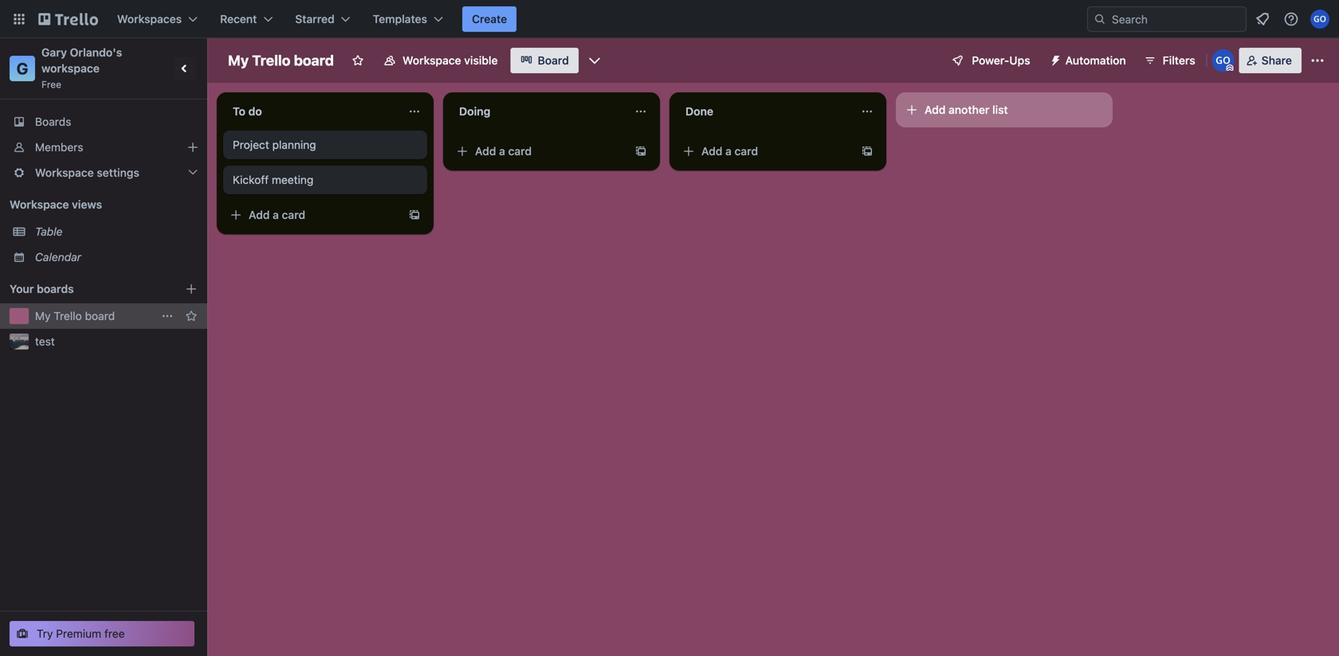 Task type: locate. For each thing, give the bounding box(es) containing it.
boards link
[[0, 109, 207, 135]]

board
[[294, 52, 334, 69], [85, 310, 115, 323]]

your boards
[[10, 283, 74, 296]]

gary orlando's workspace link
[[41, 46, 125, 75]]

2 horizontal spatial add a card button
[[676, 139, 855, 164]]

0 horizontal spatial trello
[[54, 310, 82, 323]]

starred
[[295, 12, 335, 26]]

1 horizontal spatial a
[[499, 145, 505, 158]]

calendar link
[[35, 249, 198, 265]]

recent
[[220, 12, 257, 26]]

0 vertical spatial workspace
[[403, 54, 461, 67]]

my trello board
[[228, 52, 334, 69], [35, 310, 115, 323]]

trello inside my trello board link
[[54, 310, 82, 323]]

my trello board down your boards with 2 items element
[[35, 310, 115, 323]]

1 horizontal spatial add a card
[[475, 145, 532, 158]]

workspace inside popup button
[[35, 166, 94, 179]]

your boards with 2 items element
[[10, 280, 161, 299]]

1 vertical spatial trello
[[54, 310, 82, 323]]

add a card for done
[[701, 145, 758, 158]]

try
[[37, 628, 53, 641]]

planning
[[272, 138, 316, 151]]

add for create from template… image related to doing
[[475, 145, 496, 158]]

add a card button down kickoff meeting link
[[223, 202, 402, 228]]

automation button
[[1043, 48, 1136, 73]]

add a card button down done text box
[[676, 139, 855, 164]]

recent button
[[210, 6, 282, 32]]

1 horizontal spatial card
[[508, 145, 532, 158]]

add a card down doing
[[475, 145, 532, 158]]

share
[[1262, 54, 1292, 67]]

1 vertical spatial workspace
[[35, 166, 94, 179]]

workspace down templates popup button
[[403, 54, 461, 67]]

workspace inside button
[[403, 54, 461, 67]]

share button
[[1239, 48, 1302, 73]]

card down meeting
[[282, 208, 305, 222]]

trello down 'boards'
[[54, 310, 82, 323]]

workspace settings
[[35, 166, 139, 179]]

table link
[[35, 224, 198, 240]]

board inside my trello board link
[[85, 310, 115, 323]]

meeting
[[272, 173, 313, 187]]

my inside "board name" text box
[[228, 52, 249, 69]]

add down kickoff
[[249, 208, 270, 222]]

trello down recent popup button
[[252, 52, 290, 69]]

workspace for workspace views
[[10, 198, 69, 211]]

views
[[72, 198, 102, 211]]

add left another
[[925, 103, 946, 116]]

test link
[[35, 334, 198, 350]]

power-ups
[[972, 54, 1030, 67]]

settings
[[97, 166, 139, 179]]

a down kickoff meeting
[[273, 208, 279, 222]]

primary element
[[0, 0, 1339, 38]]

add a card
[[475, 145, 532, 158], [701, 145, 758, 158], [249, 208, 305, 222]]

done
[[686, 105, 713, 118]]

boards
[[35, 115, 71, 128]]

another
[[949, 103, 990, 116]]

0 horizontal spatial my trello board
[[35, 310, 115, 323]]

g
[[16, 59, 28, 78]]

a down done text box
[[725, 145, 732, 158]]

try premium free
[[37, 628, 125, 641]]

card
[[508, 145, 532, 158], [735, 145, 758, 158], [282, 208, 305, 222]]

search image
[[1094, 13, 1106, 26]]

a down doing text field
[[499, 145, 505, 158]]

1 horizontal spatial add a card button
[[450, 139, 628, 164]]

workspaces
[[117, 12, 182, 26]]

1 horizontal spatial board
[[294, 52, 334, 69]]

boards
[[37, 283, 74, 296]]

0 horizontal spatial add a card button
[[223, 202, 402, 228]]

filters
[[1163, 54, 1195, 67]]

workspace views
[[10, 198, 102, 211]]

automation
[[1065, 54, 1126, 67]]

doing
[[459, 105, 491, 118]]

0 horizontal spatial card
[[282, 208, 305, 222]]

templates
[[373, 12, 427, 26]]

workspace up table
[[10, 198, 69, 211]]

1 vertical spatial board
[[85, 310, 115, 323]]

0 horizontal spatial board
[[85, 310, 115, 323]]

back to home image
[[38, 6, 98, 32]]

1 horizontal spatial my trello board
[[228, 52, 334, 69]]

card down doing text field
[[508, 145, 532, 158]]

power-ups button
[[940, 48, 1040, 73]]

my trello board down starred
[[228, 52, 334, 69]]

add
[[925, 103, 946, 116], [475, 145, 496, 158], [701, 145, 723, 158], [249, 208, 270, 222]]

1 horizontal spatial trello
[[252, 52, 290, 69]]

0 horizontal spatial my
[[35, 310, 51, 323]]

workspace
[[403, 54, 461, 67], [35, 166, 94, 179], [10, 198, 69, 211]]

add board image
[[185, 283, 198, 296]]

1 horizontal spatial my
[[228, 52, 249, 69]]

add another list button
[[896, 92, 1113, 128]]

a
[[499, 145, 505, 158], [725, 145, 732, 158], [273, 208, 279, 222]]

add a card button down doing text field
[[450, 139, 628, 164]]

gary orlando (garyorlando) image
[[1310, 10, 1330, 29]]

gary orlando's workspace free
[[41, 46, 125, 90]]

Doing text field
[[450, 99, 625, 124]]

0 vertical spatial trello
[[252, 52, 290, 69]]

2 horizontal spatial add a card
[[701, 145, 758, 158]]

1 vertical spatial my
[[35, 310, 51, 323]]

add a card button for done
[[676, 139, 855, 164]]

try premium free button
[[10, 622, 194, 647]]

Search field
[[1106, 7, 1246, 31]]

members link
[[0, 135, 207, 160]]

star icon image
[[185, 310, 198, 323]]

workspace for workspace settings
[[35, 166, 94, 179]]

card down done text box
[[735, 145, 758, 158]]

premium
[[56, 628, 101, 641]]

my down recent
[[228, 52, 249, 69]]

workspace down members
[[35, 166, 94, 179]]

members
[[35, 141, 83, 154]]

add for create from template… image to the left
[[249, 208, 270, 222]]

orlando's
[[70, 46, 122, 59]]

add a card down kickoff meeting
[[249, 208, 305, 222]]

0 vertical spatial board
[[294, 52, 334, 69]]

2 horizontal spatial create from template… image
[[861, 145, 874, 158]]

add a card button
[[450, 139, 628, 164], [676, 139, 855, 164], [223, 202, 402, 228]]

1 horizontal spatial create from template… image
[[634, 145, 647, 158]]

trello inside "board name" text box
[[252, 52, 290, 69]]

visible
[[464, 54, 498, 67]]

my up test
[[35, 310, 51, 323]]

this member is an admin of this board. image
[[1227, 65, 1234, 72]]

starred button
[[286, 6, 360, 32]]

do
[[248, 105, 262, 118]]

add a card button for doing
[[450, 139, 628, 164]]

add a card down done
[[701, 145, 758, 158]]

create button
[[462, 6, 517, 32]]

0 vertical spatial my
[[228, 52, 249, 69]]

board down starred
[[294, 52, 334, 69]]

0 notifications image
[[1253, 10, 1272, 29]]

board inside "board name" text box
[[294, 52, 334, 69]]

my
[[228, 52, 249, 69], [35, 310, 51, 323]]

add another list
[[925, 103, 1008, 116]]

2 horizontal spatial a
[[725, 145, 732, 158]]

2 horizontal spatial card
[[735, 145, 758, 158]]

board up test link at the bottom of page
[[85, 310, 115, 323]]

0 vertical spatial my trello board
[[228, 52, 334, 69]]

trello
[[252, 52, 290, 69], [54, 310, 82, 323]]

kickoff
[[233, 173, 269, 187]]

add down doing
[[475, 145, 496, 158]]

test
[[35, 335, 55, 348]]

create from template… image
[[634, 145, 647, 158], [861, 145, 874, 158], [408, 209, 421, 222]]

workspaces button
[[108, 6, 207, 32]]

add inside button
[[925, 103, 946, 116]]

to
[[233, 105, 246, 118]]

2 vertical spatial workspace
[[10, 198, 69, 211]]

add down done
[[701, 145, 723, 158]]

my trello board link
[[35, 308, 153, 324]]



Task type: vqa. For each thing, say whether or not it's contained in the screenshot.
a
yes



Task type: describe. For each thing, give the bounding box(es) containing it.
kickoff meeting link
[[233, 172, 418, 188]]

board actions menu image
[[161, 310, 174, 323]]

g link
[[10, 56, 35, 81]]

project
[[233, 138, 269, 151]]

workspace
[[41, 62, 100, 75]]

filters button
[[1139, 48, 1200, 73]]

table
[[35, 225, 63, 238]]

0 horizontal spatial add a card
[[249, 208, 305, 222]]

to do
[[233, 105, 262, 118]]

free
[[41, 79, 61, 90]]

workspace for workspace visible
[[403, 54, 461, 67]]

star or unstar board image
[[351, 54, 364, 67]]

board link
[[511, 48, 579, 73]]

create
[[472, 12, 507, 26]]

gary
[[41, 46, 67, 59]]

open information menu image
[[1283, 11, 1299, 27]]

workspace visible button
[[374, 48, 507, 73]]

project planning
[[233, 138, 316, 151]]

board
[[538, 54, 569, 67]]

0 horizontal spatial a
[[273, 208, 279, 222]]

a for doing
[[499, 145, 505, 158]]

add a card for doing
[[475, 145, 532, 158]]

my trello board inside "board name" text box
[[228, 52, 334, 69]]

free
[[104, 628, 125, 641]]

0 horizontal spatial create from template… image
[[408, 209, 421, 222]]

1 vertical spatial my trello board
[[35, 310, 115, 323]]

project planning link
[[233, 137, 418, 153]]

add for create from template… image related to done
[[701, 145, 723, 158]]

customize views image
[[587, 53, 602, 69]]

gary orlando (garyorlando) image
[[1212, 49, 1234, 72]]

sm image
[[1043, 48, 1065, 70]]

Done text field
[[676, 99, 851, 124]]

To do text field
[[223, 99, 399, 124]]

create from template… image for doing
[[634, 145, 647, 158]]

kickoff meeting
[[233, 173, 313, 187]]

workspace settings button
[[0, 160, 207, 186]]

calendar
[[35, 251, 81, 264]]

list
[[992, 103, 1008, 116]]

workspace navigation collapse icon image
[[174, 57, 196, 80]]

ups
[[1009, 54, 1030, 67]]

Board name text field
[[220, 48, 342, 73]]

show menu image
[[1310, 53, 1326, 69]]

power-
[[972, 54, 1009, 67]]

workspace visible
[[403, 54, 498, 67]]

templates button
[[363, 6, 453, 32]]

card for done
[[735, 145, 758, 158]]

a for done
[[725, 145, 732, 158]]

create from template… image for done
[[861, 145, 874, 158]]

card for doing
[[508, 145, 532, 158]]

your
[[10, 283, 34, 296]]



